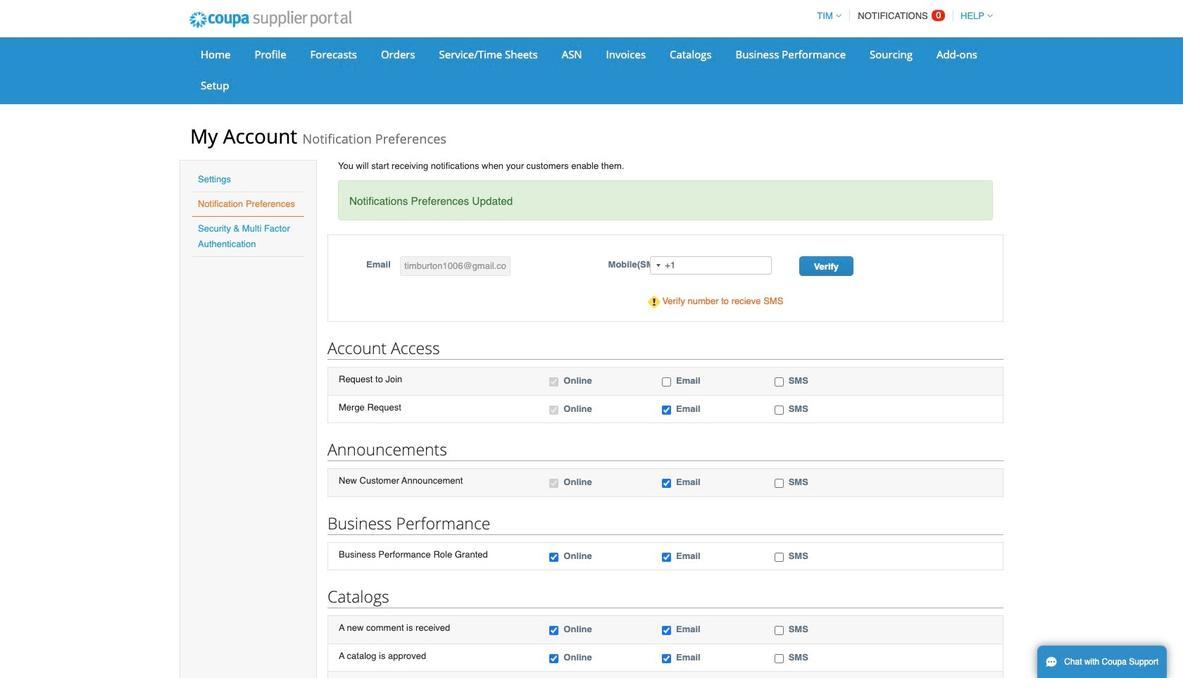 Task type: describe. For each thing, give the bounding box(es) containing it.
coupa supplier portal image
[[180, 2, 361, 37]]

+1 201-555-0123 text field
[[650, 257, 772, 275]]

telephone country code image
[[657, 264, 661, 267]]



Task type: locate. For each thing, give the bounding box(es) containing it.
None text field
[[400, 257, 511, 276]]

None checkbox
[[550, 378, 559, 387], [662, 378, 671, 387], [775, 378, 784, 387], [662, 405, 671, 415], [775, 405, 784, 415], [662, 479, 671, 488], [775, 479, 784, 488], [550, 553, 559, 562], [550, 654, 559, 663], [550, 378, 559, 387], [662, 378, 671, 387], [775, 378, 784, 387], [662, 405, 671, 415], [775, 405, 784, 415], [662, 479, 671, 488], [775, 479, 784, 488], [550, 553, 559, 562], [550, 654, 559, 663]]

Telephone country code field
[[651, 257, 665, 274]]

navigation
[[811, 2, 993, 30]]

None checkbox
[[550, 405, 559, 415], [550, 479, 559, 488], [662, 553, 671, 562], [775, 553, 784, 562], [550, 626, 559, 636], [662, 626, 671, 636], [775, 626, 784, 636], [662, 654, 671, 663], [775, 654, 784, 663], [550, 405, 559, 415], [550, 479, 559, 488], [662, 553, 671, 562], [775, 553, 784, 562], [550, 626, 559, 636], [662, 626, 671, 636], [775, 626, 784, 636], [662, 654, 671, 663], [775, 654, 784, 663]]



